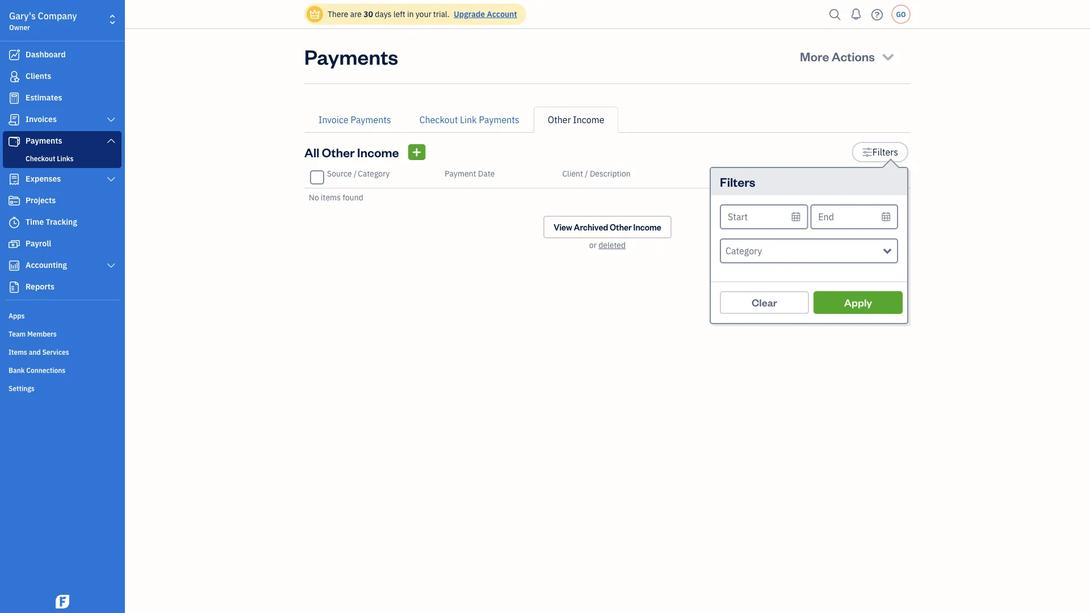 Task type: describe. For each thing, give the bounding box(es) containing it.
services
[[42, 347, 69, 357]]

time tracking link
[[3, 212, 121, 233]]

client / description
[[562, 168, 631, 179]]

items and services link
[[3, 343, 121, 360]]

items
[[321, 192, 341, 203]]

items and services
[[9, 347, 69, 357]]

upgrade account link
[[451, 9, 517, 19]]

expenses
[[26, 173, 61, 184]]

link
[[460, 114, 477, 126]]

clear button
[[720, 291, 809, 314]]

apply
[[844, 296, 872, 309]]

more actions button
[[790, 43, 906, 70]]

deleted link
[[598, 240, 626, 250]]

settings link
[[3, 379, 121, 396]]

search image
[[826, 6, 844, 23]]

more
[[800, 48, 829, 64]]

time tracking
[[26, 217, 77, 227]]

add new other income entry image
[[412, 145, 422, 159]]

bank
[[9, 366, 25, 375]]

/ for description
[[585, 168, 588, 179]]

client
[[562, 168, 583, 179]]

checkout for checkout links
[[26, 154, 55, 163]]

chevron large down image for expenses
[[106, 175, 116, 184]]

freshbooks image
[[53, 595, 72, 609]]

0 horizontal spatial income
[[357, 144, 399, 160]]

left
[[393, 9, 405, 19]]

are
[[350, 9, 362, 19]]

category
[[358, 168, 390, 179]]

clear
[[752, 296, 777, 309]]

time
[[26, 217, 44, 227]]

main element
[[0, 0, 153, 613]]

Start date in MM/DD/YYYY format text field
[[720, 204, 808, 229]]

money image
[[7, 238, 21, 250]]

bank connections
[[9, 366, 65, 375]]

members
[[27, 329, 57, 338]]

payment date button
[[445, 168, 495, 179]]

or deleted
[[589, 240, 626, 250]]

crown image
[[309, 8, 321, 20]]

End date in MM/DD/YYYY format text field
[[810, 204, 898, 229]]

apps
[[9, 311, 25, 320]]

date
[[478, 168, 495, 179]]

invoice payments link
[[304, 107, 405, 133]]

no items found
[[309, 192, 363, 203]]

checkout for checkout link payments
[[419, 114, 458, 126]]

amount
[[878, 168, 906, 179]]

invoices link
[[3, 110, 121, 130]]

tracking
[[46, 217, 77, 227]]

reports link
[[3, 277, 121, 297]]

2 vertical spatial other
[[610, 222, 632, 232]]

and
[[29, 347, 41, 357]]

team members
[[9, 329, 57, 338]]

payments down are
[[304, 43, 398, 70]]

invoice payments
[[318, 114, 391, 126]]

dashboard image
[[7, 49, 21, 61]]

notifications image
[[847, 3, 865, 26]]

view
[[554, 222, 572, 232]]

archived
[[574, 222, 608, 232]]

other income link
[[534, 107, 618, 133]]

gary's company owner
[[9, 10, 77, 32]]

trial.
[[433, 9, 450, 19]]

invoice
[[318, 114, 348, 126]]

payment
[[445, 168, 476, 179]]

estimates link
[[3, 88, 121, 108]]

settings
[[9, 384, 35, 393]]

go
[[896, 10, 906, 19]]

other income
[[548, 114, 604, 126]]

team members link
[[3, 325, 121, 342]]

chevrondown image
[[880, 48, 896, 64]]

view archived other income link
[[543, 216, 671, 238]]

gary's
[[9, 10, 36, 22]]

more actions
[[800, 48, 875, 64]]

bank connections link
[[3, 361, 121, 378]]



Task type: locate. For each thing, give the bounding box(es) containing it.
chevron large down image inside the payments link
[[106, 136, 116, 145]]

2 vertical spatial income
[[633, 222, 661, 232]]

checkout
[[419, 114, 458, 126], [26, 154, 55, 163]]

account
[[487, 9, 517, 19]]

payments
[[304, 43, 398, 70], [351, 114, 391, 126], [479, 114, 519, 126], [26, 135, 62, 146]]

1 chevron large down image from the top
[[106, 115, 116, 124]]

deleted
[[598, 240, 626, 250]]

checkout link payments
[[419, 114, 519, 126]]

timer image
[[7, 217, 21, 228]]

1 vertical spatial income
[[357, 144, 399, 160]]

1 vertical spatial chevron large down image
[[106, 136, 116, 145]]

view archived other income
[[554, 222, 661, 232]]

0 horizontal spatial filters
[[720, 173, 755, 190]]

estimates
[[26, 92, 62, 103]]

your
[[416, 9, 431, 19]]

go to help image
[[868, 6, 886, 23]]

description
[[590, 168, 631, 179]]

expenses link
[[3, 169, 121, 190]]

chart image
[[7, 260, 21, 271]]

chevron large down image inside expenses link
[[106, 175, 116, 184]]

chevron large down image
[[106, 261, 116, 270]]

filters up start date in mm/dd/yyyy format text box
[[720, 173, 755, 190]]

expense image
[[7, 174, 21, 185]]

projects
[[26, 195, 56, 206]]

checkout link payments link
[[405, 107, 534, 133]]

all other income
[[304, 144, 399, 160]]

accounting link
[[3, 255, 121, 276]]

filters button
[[852, 142, 908, 162]]

1 horizontal spatial /
[[585, 168, 588, 179]]

other up source
[[322, 144, 355, 160]]

1 vertical spatial other
[[322, 144, 355, 160]]

1 horizontal spatial income
[[573, 114, 604, 126]]

1 horizontal spatial checkout
[[419, 114, 458, 126]]

items
[[9, 347, 27, 357]]

chevron large down image for payments
[[106, 136, 116, 145]]

chevron large down image
[[106, 115, 116, 124], [106, 136, 116, 145], [106, 175, 116, 184]]

connections
[[26, 366, 65, 375]]

filters up amount
[[872, 146, 898, 158]]

30
[[363, 9, 373, 19]]

0 vertical spatial filters
[[872, 146, 898, 158]]

1 vertical spatial checkout
[[26, 154, 55, 163]]

estimate image
[[7, 93, 21, 104]]

clients link
[[3, 66, 121, 87]]

/
[[354, 168, 357, 179], [585, 168, 588, 179]]

0 horizontal spatial checkout
[[26, 154, 55, 163]]

3 chevron large down image from the top
[[106, 175, 116, 184]]

go button
[[891, 5, 911, 24]]

found
[[343, 192, 363, 203]]

/ for category
[[354, 168, 357, 179]]

chevron large down image down estimates link
[[106, 115, 116, 124]]

dashboard
[[26, 49, 66, 60]]

chevron large down image up checkout links link
[[106, 136, 116, 145]]

invoices
[[26, 114, 57, 124]]

0 horizontal spatial other
[[322, 144, 355, 160]]

2 / from the left
[[585, 168, 588, 179]]

project image
[[7, 195, 21, 207]]

there
[[328, 9, 348, 19]]

team
[[9, 329, 26, 338]]

/ right client
[[585, 168, 588, 179]]

chevron large down image down checkout links link
[[106, 175, 116, 184]]

1 horizontal spatial filters
[[872, 146, 898, 158]]

other
[[548, 114, 571, 126], [322, 144, 355, 160], [610, 222, 632, 232]]

links
[[57, 154, 73, 163]]

invoice image
[[7, 114, 21, 125]]

1 vertical spatial filters
[[720, 173, 755, 190]]

checkout up expenses
[[26, 154, 55, 163]]

0 vertical spatial checkout
[[419, 114, 458, 126]]

checkout left link
[[419, 114, 458, 126]]

clients
[[26, 71, 51, 81]]

checkout links link
[[5, 152, 119, 165]]

payment date
[[445, 168, 495, 179]]

client image
[[7, 71, 21, 82]]

checkout links
[[26, 154, 73, 163]]

other up client
[[548, 114, 571, 126]]

0 vertical spatial income
[[573, 114, 604, 126]]

company
[[38, 10, 77, 22]]

filters inside dropdown button
[[872, 146, 898, 158]]

0 horizontal spatial /
[[354, 168, 357, 179]]

1 horizontal spatial other
[[548, 114, 571, 126]]

report image
[[7, 282, 21, 293]]

/ right source
[[354, 168, 357, 179]]

all
[[304, 144, 319, 160]]

payments up checkout links
[[26, 135, 62, 146]]

0 vertical spatial other
[[548, 114, 571, 126]]

amount button
[[878, 168, 906, 179]]

chevron large down image for invoices
[[106, 115, 116, 124]]

no
[[309, 192, 319, 203]]

1 / from the left
[[354, 168, 357, 179]]

other up "deleted" link
[[610, 222, 632, 232]]

accounting
[[26, 260, 67, 270]]

payments link
[[3, 131, 121, 152]]

in
[[407, 9, 414, 19]]

2 vertical spatial chevron large down image
[[106, 175, 116, 184]]

2 horizontal spatial income
[[633, 222, 661, 232]]

payments inside main element
[[26, 135, 62, 146]]

chevron large down image inside the invoices link
[[106, 115, 116, 124]]

0 vertical spatial chevron large down image
[[106, 115, 116, 124]]

2 horizontal spatial other
[[610, 222, 632, 232]]

or
[[589, 240, 597, 250]]

upgrade
[[454, 9, 485, 19]]

source / category
[[327, 168, 390, 179]]

days
[[375, 9, 392, 19]]

apply button
[[814, 291, 903, 314]]

payroll link
[[3, 234, 121, 254]]

2 chevron large down image from the top
[[106, 136, 116, 145]]

Category search field
[[726, 244, 883, 258]]

reports
[[26, 281, 54, 292]]

there are 30 days left in your trial. upgrade account
[[328, 9, 517, 19]]

payments right link
[[479, 114, 519, 126]]

checkout inside checkout links link
[[26, 154, 55, 163]]

settings image
[[862, 145, 872, 159]]

owner
[[9, 23, 30, 32]]

actions
[[832, 48, 875, 64]]

apps link
[[3, 307, 121, 324]]

projects link
[[3, 191, 121, 211]]

payroll
[[26, 238, 51, 249]]

source
[[327, 168, 352, 179]]

filters
[[872, 146, 898, 158], [720, 173, 755, 190]]

payment image
[[7, 136, 21, 147]]

payments right invoice
[[351, 114, 391, 126]]



Task type: vqa. For each thing, say whether or not it's contained in the screenshot.
you, at right top
no



